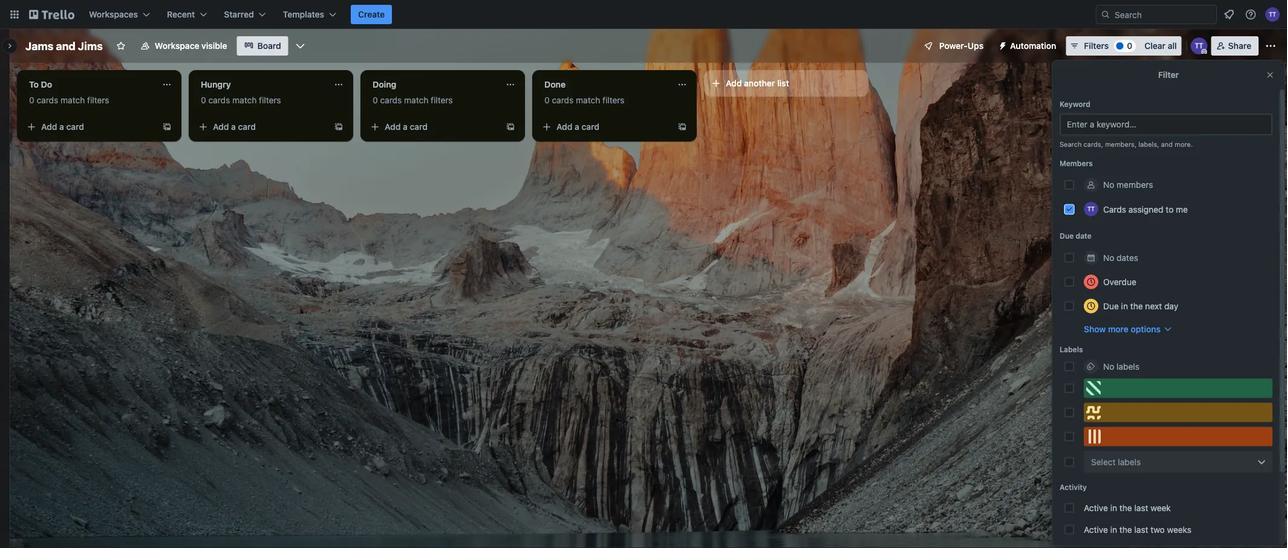 Task type: describe. For each thing, give the bounding box(es) containing it.
jims
[[78, 39, 103, 52]]

filters for hungry
[[259, 95, 281, 105]]

workspace
[[155, 41, 199, 51]]

select labels
[[1091, 457, 1141, 467]]

0 for done
[[544, 95, 550, 105]]

workspace visible button
[[133, 36, 234, 56]]

match for hungry
[[232, 95, 257, 105]]

in for active in the last week
[[1110, 503, 1117, 513]]

create from template… image for done
[[677, 122, 687, 132]]

options
[[1131, 324, 1161, 334]]

sm image
[[993, 36, 1010, 53]]

color: orange, title: none element
[[1084, 427, 1273, 447]]

terry turtle (terryturtle) image
[[1191, 38, 1208, 54]]

board link
[[237, 36, 288, 56]]

color: green, title: none element
[[1084, 379, 1273, 398]]

date
[[1076, 232, 1092, 240]]

add another list
[[726, 78, 789, 88]]

jams and jims
[[25, 39, 103, 52]]

last for two
[[1134, 525, 1148, 535]]

add a card button for to do
[[22, 117, 157, 137]]

no labels
[[1103, 362, 1140, 372]]

due for due in the next day
[[1103, 301, 1119, 311]]

back to home image
[[29, 5, 74, 24]]

add for hungry
[[213, 122, 229, 132]]

0 notifications image
[[1222, 7, 1236, 22]]

create
[[358, 9, 385, 19]]

labels,
[[1139, 141, 1159, 148]]

keyword
[[1060, 100, 1091, 108]]

starred button
[[217, 5, 273, 24]]

match for to do
[[61, 95, 85, 105]]

another
[[744, 78, 775, 88]]

active in the last week
[[1084, 503, 1171, 513]]

ups
[[968, 41, 984, 51]]

active for active in the last two weeks
[[1084, 525, 1108, 535]]

last for week
[[1134, 503, 1148, 513]]

0 vertical spatial terry turtle (terryturtle) image
[[1265, 7, 1280, 22]]

in for due in the next day
[[1121, 301, 1128, 311]]

star or unstar board image
[[116, 41, 126, 51]]

search image
[[1101, 10, 1110, 19]]

the for two
[[1119, 525, 1132, 535]]

clear all
[[1144, 41, 1177, 51]]

Doing text field
[[365, 75, 498, 94]]

hungry
[[201, 80, 231, 90]]

labels
[[1060, 346, 1083, 354]]

power-ups button
[[915, 36, 991, 56]]

clear all button
[[1140, 36, 1182, 56]]

cards,
[[1084, 141, 1103, 148]]

automation button
[[993, 36, 1064, 56]]

0 for doing
[[373, 95, 378, 105]]

share
[[1228, 41, 1251, 51]]

add for done
[[556, 122, 572, 132]]

cards
[[1103, 204, 1126, 214]]

list
[[777, 78, 789, 88]]

recent
[[167, 9, 195, 19]]

filters for to do
[[87, 95, 109, 105]]

visible
[[202, 41, 227, 51]]

to do
[[29, 80, 52, 90]]

activity
[[1060, 484, 1087, 492]]

0 cards match filters for to do
[[29, 95, 109, 105]]

the for day
[[1130, 301, 1143, 311]]

match for done
[[576, 95, 600, 105]]

Board name text field
[[19, 36, 109, 56]]

cards for done
[[552, 95, 574, 105]]

members
[[1117, 180, 1153, 190]]

color: yellow, title: none element
[[1084, 403, 1273, 422]]

select
[[1091, 457, 1116, 467]]

add a card button for done
[[537, 117, 673, 137]]

workspaces button
[[82, 5, 157, 24]]

no members
[[1103, 180, 1153, 190]]

day
[[1164, 301, 1178, 311]]

starred
[[224, 9, 254, 19]]

to
[[29, 80, 39, 90]]

add another list button
[[704, 70, 869, 97]]

create from template… image for hungry
[[334, 122, 344, 132]]

power-ups
[[939, 41, 984, 51]]

in for active in the last two weeks
[[1110, 525, 1117, 535]]



Task type: locate. For each thing, give the bounding box(es) containing it.
match down done text field
[[576, 95, 600, 105]]

1 vertical spatial labels
[[1118, 457, 1141, 467]]

assigned
[[1129, 204, 1164, 214]]

card down doing text box
[[410, 122, 428, 132]]

match down to do 'text field'
[[61, 95, 85, 105]]

To Do text field
[[22, 75, 155, 94]]

last left week
[[1134, 503, 1148, 513]]

4 0 cards match filters from the left
[[544, 95, 625, 105]]

due for due date
[[1060, 232, 1074, 240]]

open information menu image
[[1245, 8, 1257, 21]]

members,
[[1105, 141, 1137, 148]]

to
[[1166, 204, 1174, 214]]

0 vertical spatial no
[[1103, 180, 1114, 190]]

a down to do 'text field'
[[59, 122, 64, 132]]

in up the active in the last two weeks
[[1110, 503, 1117, 513]]

add a card button down doing text box
[[365, 117, 501, 137]]

2 cards from the left
[[208, 95, 230, 105]]

1 vertical spatial and
[[1161, 141, 1173, 148]]

card down the hungry text field
[[238, 122, 256, 132]]

create button
[[351, 5, 392, 24]]

add down done at the top of the page
[[556, 122, 572, 132]]

1 active from the top
[[1084, 503, 1108, 513]]

show menu image
[[1265, 40, 1277, 52]]

add down do
[[41, 122, 57, 132]]

add for to do
[[41, 122, 57, 132]]

and left more.
[[1161, 141, 1173, 148]]

1 add a card button from the left
[[22, 117, 157, 137]]

a for to do
[[59, 122, 64, 132]]

1 add a card from the left
[[41, 122, 84, 132]]

a down done text field
[[575, 122, 579, 132]]

filters down to do 'text field'
[[87, 95, 109, 105]]

match down the hungry text field
[[232, 95, 257, 105]]

1 vertical spatial due
[[1103, 301, 1119, 311]]

3 match from the left
[[404, 95, 428, 105]]

1 create from template… image from the left
[[334, 122, 344, 132]]

0 vertical spatial active
[[1084, 503, 1108, 513]]

add a card down doing
[[385, 122, 428, 132]]

Hungry text field
[[194, 75, 327, 94]]

4 cards from the left
[[552, 95, 574, 105]]

1 last from the top
[[1134, 503, 1148, 513]]

0 vertical spatial last
[[1134, 503, 1148, 513]]

active down activity
[[1084, 503, 1108, 513]]

1 a from the left
[[59, 122, 64, 132]]

in
[[1121, 301, 1128, 311], [1110, 503, 1117, 513], [1110, 525, 1117, 535]]

clear
[[1144, 41, 1166, 51]]

do
[[41, 80, 52, 90]]

cards down hungry
[[208, 95, 230, 105]]

0 cards match filters down the hungry text field
[[201, 95, 281, 105]]

primary element
[[0, 0, 1287, 29]]

1 cards from the left
[[37, 95, 58, 105]]

0 cards match filters down to do 'text field'
[[29, 95, 109, 105]]

0 cards match filters for done
[[544, 95, 625, 105]]

templates button
[[276, 5, 344, 24]]

add a card for doing
[[385, 122, 428, 132]]

filters
[[1084, 41, 1109, 51]]

4 card from the left
[[582, 122, 599, 132]]

a for doing
[[403, 122, 408, 132]]

and
[[56, 39, 75, 52], [1161, 141, 1173, 148]]

a
[[59, 122, 64, 132], [231, 122, 236, 132], [403, 122, 408, 132], [575, 122, 579, 132]]

0 cards match filters
[[29, 95, 109, 105], [201, 95, 281, 105], [373, 95, 453, 105], [544, 95, 625, 105]]

1 vertical spatial the
[[1119, 503, 1132, 513]]

doing
[[373, 80, 396, 90]]

create from template… image
[[334, 122, 344, 132], [506, 122, 515, 132], [677, 122, 687, 132]]

0 cards match filters down done text field
[[544, 95, 625, 105]]

0 vertical spatial due
[[1060, 232, 1074, 240]]

add a card down done at the top of the page
[[556, 122, 599, 132]]

members
[[1060, 159, 1093, 168]]

4 filters from the left
[[602, 95, 625, 105]]

2 active from the top
[[1084, 525, 1108, 535]]

no left 'dates'
[[1103, 253, 1114, 263]]

Done text field
[[537, 75, 670, 94]]

2 match from the left
[[232, 95, 257, 105]]

card for done
[[582, 122, 599, 132]]

3 add a card from the left
[[385, 122, 428, 132]]

0 vertical spatial labels
[[1117, 362, 1140, 372]]

terry turtle (terryturtle) image right open information menu icon
[[1265, 7, 1280, 22]]

add a card for to do
[[41, 122, 84, 132]]

1 horizontal spatial create from template… image
[[506, 122, 515, 132]]

2 0 cards match filters from the left
[[201, 95, 281, 105]]

no for no members
[[1103, 180, 1114, 190]]

terry turtle (terryturtle) image left cards
[[1084, 202, 1098, 217]]

week
[[1151, 503, 1171, 513]]

a for hungry
[[231, 122, 236, 132]]

0 down done at the top of the page
[[544, 95, 550, 105]]

card for doing
[[410, 122, 428, 132]]

due
[[1060, 232, 1074, 240], [1103, 301, 1119, 311]]

3 0 cards match filters from the left
[[373, 95, 453, 105]]

due left date
[[1060, 232, 1074, 240]]

show more options button
[[1084, 323, 1173, 335]]

filters down doing text box
[[431, 95, 453, 105]]

due up more
[[1103, 301, 1119, 311]]

labels down show more options button
[[1117, 362, 1140, 372]]

add a card button for doing
[[365, 117, 501, 137]]

3 no from the top
[[1103, 362, 1114, 372]]

no dates
[[1103, 253, 1138, 263]]

0 down hungry
[[201, 95, 206, 105]]

show
[[1084, 324, 1106, 334]]

and left jims
[[56, 39, 75, 52]]

3 add a card button from the left
[[365, 117, 501, 137]]

this member is an admin of this board. image
[[1202, 49, 1207, 54]]

1 no from the top
[[1103, 180, 1114, 190]]

1 horizontal spatial and
[[1161, 141, 1173, 148]]

add a card button for hungry
[[194, 117, 329, 137]]

2 last from the top
[[1134, 525, 1148, 535]]

add a card for hungry
[[213, 122, 256, 132]]

4 a from the left
[[575, 122, 579, 132]]

done
[[544, 80, 566, 90]]

cards down doing
[[380, 95, 402, 105]]

add left another
[[726, 78, 742, 88]]

0 vertical spatial and
[[56, 39, 75, 52]]

4 add a card from the left
[[556, 122, 599, 132]]

card
[[66, 122, 84, 132], [238, 122, 256, 132], [410, 122, 428, 132], [582, 122, 599, 132]]

1 horizontal spatial due
[[1103, 301, 1119, 311]]

in up show more options
[[1121, 301, 1128, 311]]

0 left clear
[[1127, 41, 1132, 51]]

0 horizontal spatial terry turtle (terryturtle) image
[[1084, 202, 1098, 217]]

add a card down hungry
[[213, 122, 256, 132]]

add down hungry
[[213, 122, 229, 132]]

labels for select labels
[[1118, 457, 1141, 467]]

2 vertical spatial the
[[1119, 525, 1132, 535]]

the for week
[[1119, 503, 1132, 513]]

terry turtle (terryturtle) image
[[1265, 7, 1280, 22], [1084, 202, 1098, 217]]

2 create from template… image from the left
[[506, 122, 515, 132]]

add a card button
[[22, 117, 157, 137], [194, 117, 329, 137], [365, 117, 501, 137], [537, 117, 673, 137]]

me
[[1176, 204, 1188, 214]]

due date
[[1060, 232, 1092, 240]]

2 vertical spatial in
[[1110, 525, 1117, 535]]

labels
[[1117, 362, 1140, 372], [1118, 457, 1141, 467]]

and inside "text box"
[[56, 39, 75, 52]]

active
[[1084, 503, 1108, 513], [1084, 525, 1108, 535]]

jams
[[25, 39, 53, 52]]

0 vertical spatial the
[[1130, 301, 1143, 311]]

more
[[1108, 324, 1129, 334]]

cards down do
[[37, 95, 58, 105]]

4 match from the left
[[576, 95, 600, 105]]

filters for doing
[[431, 95, 453, 105]]

add a card button down to do 'text field'
[[22, 117, 157, 137]]

filters down done text field
[[602, 95, 625, 105]]

0 horizontal spatial due
[[1060, 232, 1074, 240]]

create from template… image
[[162, 122, 172, 132]]

1 horizontal spatial terry turtle (terryturtle) image
[[1265, 7, 1280, 22]]

recent button
[[160, 5, 214, 24]]

2 a from the left
[[231, 122, 236, 132]]

2 add a card button from the left
[[194, 117, 329, 137]]

1 match from the left
[[61, 95, 85, 105]]

0 cards match filters for doing
[[373, 95, 453, 105]]

workspaces
[[89, 9, 138, 19]]

no up cards
[[1103, 180, 1114, 190]]

3 card from the left
[[410, 122, 428, 132]]

0 horizontal spatial create from template… image
[[334, 122, 344, 132]]

overdue
[[1103, 277, 1136, 287]]

filter
[[1158, 70, 1179, 80]]

2 filters from the left
[[259, 95, 281, 105]]

in down active in the last week
[[1110, 525, 1117, 535]]

card down done text field
[[582, 122, 599, 132]]

active for active in the last week
[[1084, 503, 1108, 513]]

board
[[257, 41, 281, 51]]

cards assigned to me
[[1103, 204, 1188, 214]]

add
[[726, 78, 742, 88], [41, 122, 57, 132], [213, 122, 229, 132], [385, 122, 401, 132], [556, 122, 572, 132]]

power-
[[939, 41, 968, 51]]

3 a from the left
[[403, 122, 408, 132]]

active in the last two weeks
[[1084, 525, 1192, 535]]

no
[[1103, 180, 1114, 190], [1103, 253, 1114, 263], [1103, 362, 1114, 372]]

filters down the hungry text field
[[259, 95, 281, 105]]

2 horizontal spatial create from template… image
[[677, 122, 687, 132]]

Enter a keyword… text field
[[1060, 114, 1273, 135]]

add a card down do
[[41, 122, 84, 132]]

add a card
[[41, 122, 84, 132], [213, 122, 256, 132], [385, 122, 428, 132], [556, 122, 599, 132]]

automation
[[1010, 41, 1056, 51]]

share button
[[1211, 36, 1259, 56]]

1 filters from the left
[[87, 95, 109, 105]]

1 vertical spatial no
[[1103, 253, 1114, 263]]

3 filters from the left
[[431, 95, 453, 105]]

templates
[[283, 9, 324, 19]]

Search field
[[1110, 5, 1216, 24]]

0 vertical spatial in
[[1121, 301, 1128, 311]]

0 for hungry
[[201, 95, 206, 105]]

weeks
[[1167, 525, 1192, 535]]

add for doing
[[385, 122, 401, 132]]

cards for hungry
[[208, 95, 230, 105]]

the left next
[[1130, 301, 1143, 311]]

labels right select
[[1118, 457, 1141, 467]]

1 vertical spatial terry turtle (terryturtle) image
[[1084, 202, 1098, 217]]

the down active in the last week
[[1119, 525, 1132, 535]]

last
[[1134, 503, 1148, 513], [1134, 525, 1148, 535]]

match
[[61, 95, 85, 105], [232, 95, 257, 105], [404, 95, 428, 105], [576, 95, 600, 105]]

cards
[[37, 95, 58, 105], [208, 95, 230, 105], [380, 95, 402, 105], [552, 95, 574, 105]]

match down doing text box
[[404, 95, 428, 105]]

2 vertical spatial no
[[1103, 362, 1114, 372]]

4 add a card button from the left
[[537, 117, 673, 137]]

no down more
[[1103, 362, 1114, 372]]

cards for to do
[[37, 95, 58, 105]]

2 card from the left
[[238, 122, 256, 132]]

a down doing text box
[[403, 122, 408, 132]]

labels for no labels
[[1117, 362, 1140, 372]]

search cards, members, labels, and more.
[[1060, 141, 1193, 148]]

0 horizontal spatial and
[[56, 39, 75, 52]]

2 no from the top
[[1103, 253, 1114, 263]]

card for to do
[[66, 122, 84, 132]]

match for doing
[[404, 95, 428, 105]]

switch to… image
[[8, 8, 21, 21]]

filters
[[87, 95, 109, 105], [259, 95, 281, 105], [431, 95, 453, 105], [602, 95, 625, 105]]

create from template… image for doing
[[506, 122, 515, 132]]

card for hungry
[[238, 122, 256, 132]]

due in the next day
[[1103, 301, 1178, 311]]

0
[[1127, 41, 1132, 51], [29, 95, 34, 105], [201, 95, 206, 105], [373, 95, 378, 105], [544, 95, 550, 105]]

filters for done
[[602, 95, 625, 105]]

cards down done at the top of the page
[[552, 95, 574, 105]]

customize views image
[[294, 40, 306, 52]]

0 cards match filters for hungry
[[201, 95, 281, 105]]

3 create from template… image from the left
[[677, 122, 687, 132]]

a down the hungry text field
[[231, 122, 236, 132]]

no for no dates
[[1103, 253, 1114, 263]]

1 vertical spatial in
[[1110, 503, 1117, 513]]

more.
[[1175, 141, 1193, 148]]

1 vertical spatial active
[[1084, 525, 1108, 535]]

2 add a card from the left
[[213, 122, 256, 132]]

1 0 cards match filters from the left
[[29, 95, 109, 105]]

add a card button down done text field
[[537, 117, 673, 137]]

the up the active in the last two weeks
[[1119, 503, 1132, 513]]

0 cards match filters down doing text box
[[373, 95, 453, 105]]

the
[[1130, 301, 1143, 311], [1119, 503, 1132, 513], [1119, 525, 1132, 535]]

close popover image
[[1265, 70, 1275, 80]]

next
[[1145, 301, 1162, 311]]

3 cards from the left
[[380, 95, 402, 105]]

last left two
[[1134, 525, 1148, 535]]

search
[[1060, 141, 1082, 148]]

a for done
[[575, 122, 579, 132]]

no for no labels
[[1103, 362, 1114, 372]]

workspace visible
[[155, 41, 227, 51]]

two
[[1151, 525, 1165, 535]]

1 vertical spatial last
[[1134, 525, 1148, 535]]

card down to do 'text field'
[[66, 122, 84, 132]]

dates
[[1117, 253, 1138, 263]]

cards for doing
[[380, 95, 402, 105]]

1 card from the left
[[66, 122, 84, 132]]

add down doing
[[385, 122, 401, 132]]

0 down doing
[[373, 95, 378, 105]]

add a card for done
[[556, 122, 599, 132]]

0 for to do
[[29, 95, 34, 105]]

show more options
[[1084, 324, 1161, 334]]

0 down to
[[29, 95, 34, 105]]

add a card button down the hungry text field
[[194, 117, 329, 137]]

active down active in the last week
[[1084, 525, 1108, 535]]

all
[[1168, 41, 1177, 51]]



Task type: vqa. For each thing, say whether or not it's contained in the screenshot.
the topmost the 'and'
yes



